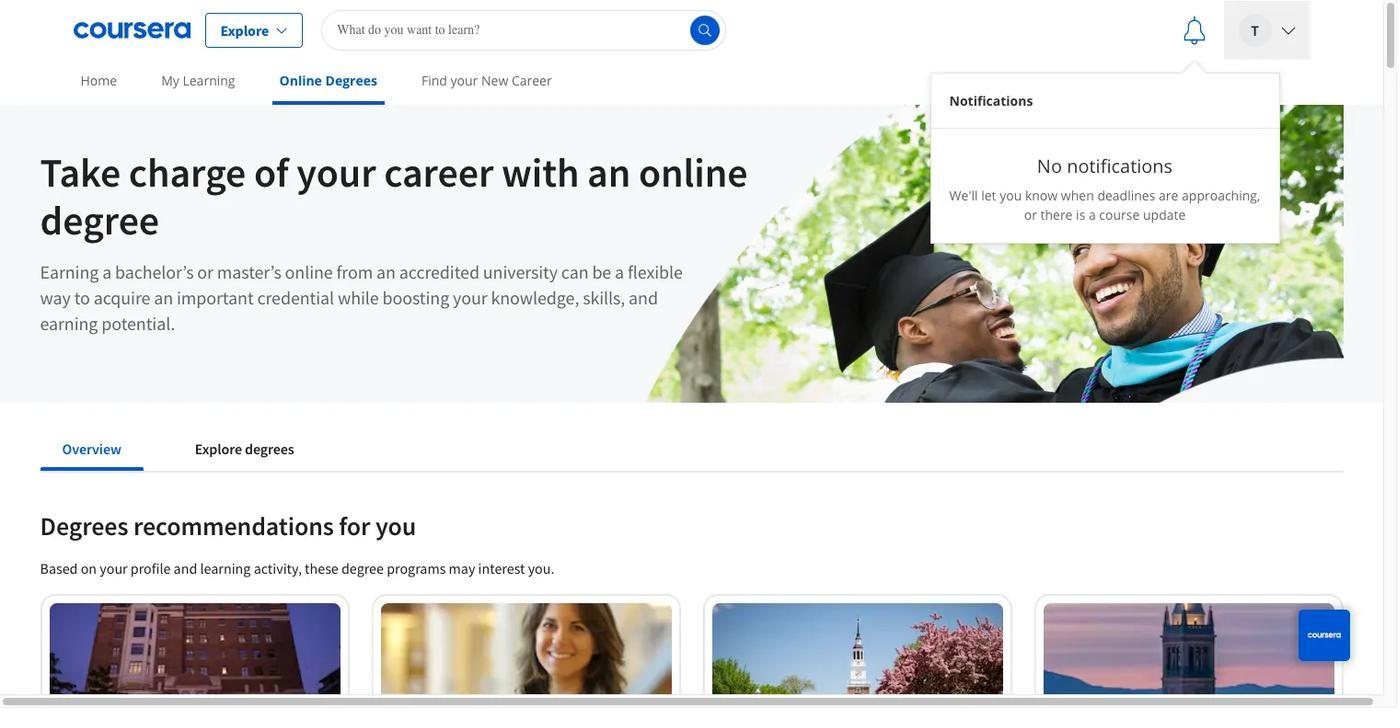 Task type: vqa. For each thing, say whether or not it's contained in the screenshot.
end
no



Task type: describe. For each thing, give the bounding box(es) containing it.
knowledge,
[[491, 286, 579, 309]]

acquire
[[94, 286, 150, 309]]

university
[[483, 261, 558, 284]]

notifications no notifications we'll let you know when deadlines are approaching, or there is a course update
[[950, 92, 1261, 223]]

these
[[305, 560, 339, 578]]

earning a bachelor's or master's online from an accredited university can be a flexible way to acquire an important credential while boosting your knowledge, skills, and earning potential.
[[40, 261, 683, 335]]

notifications
[[950, 92, 1033, 109]]

can
[[562, 261, 589, 284]]

explore for explore
[[221, 21, 269, 39]]

deadlines
[[1098, 186, 1156, 204]]

tab list containing overview
[[40, 427, 346, 471]]

online inside 'earning a bachelor's or master's online from an accredited university can be a flexible way to acquire an important credential while boosting your knowledge, skills, and earning potential.'
[[285, 261, 333, 284]]

2 vertical spatial an
[[154, 286, 173, 309]]

is
[[1076, 206, 1086, 223]]

profile
[[131, 560, 171, 578]]

a inside "notifications no notifications we'll let you know when deadlines are approaching, or there is a course update"
[[1089, 206, 1096, 223]]

online degrees
[[279, 72, 377, 89]]

learning
[[183, 72, 235, 89]]

take
[[40, 147, 121, 198]]

be
[[592, 261, 612, 284]]

1 vertical spatial degrees
[[40, 510, 128, 543]]

0 horizontal spatial and
[[174, 560, 197, 578]]

degrees
[[245, 440, 294, 459]]

explore button
[[205, 12, 303, 47]]

course
[[1100, 206, 1140, 223]]

credential
[[257, 286, 334, 309]]

potential.
[[102, 312, 175, 335]]

take charge of your career with an online degree
[[40, 147, 748, 246]]

for
[[339, 510, 371, 543]]

recommendations
[[133, 510, 334, 543]]

there
[[1041, 206, 1073, 223]]

home link
[[73, 60, 124, 101]]

may
[[449, 560, 475, 578]]

1 vertical spatial an
[[377, 261, 396, 284]]

and inside 'earning a bachelor's or master's online from an accredited university can be a flexible way to acquire an important credential while boosting your knowledge, skills, and earning potential.'
[[629, 286, 658, 309]]

charge
[[129, 147, 246, 198]]

t button
[[1224, 0, 1311, 59]]

an inside take charge of your career with an online degree
[[588, 147, 631, 198]]

online
[[279, 72, 322, 89]]

with
[[502, 147, 580, 198]]

important
[[177, 286, 254, 309]]

career
[[512, 72, 552, 89]]

degree for based on your profile and learning activity, these degree programs may interest you.
[[342, 560, 384, 578]]

explore degrees button
[[173, 427, 316, 471]]

degree for take charge of your career with an online degree
[[40, 195, 159, 246]]

find your new career
[[422, 72, 552, 89]]

based
[[40, 560, 78, 578]]

on
[[81, 560, 97, 578]]

know
[[1026, 186, 1058, 204]]

activity,
[[254, 560, 302, 578]]

notifications
[[1067, 153, 1173, 178]]

online degrees link
[[272, 60, 385, 105]]

find
[[422, 72, 447, 89]]

or inside 'earning a bachelor's or master's online from an accredited university can be a flexible way to acquire an important credential while boosting your knowledge, skills, and earning potential.'
[[197, 261, 214, 284]]

overview
[[62, 440, 121, 459]]



Task type: locate. For each thing, give the bounding box(es) containing it.
1 horizontal spatial or
[[1025, 206, 1038, 223]]

we'll
[[950, 186, 978, 204]]

0 horizontal spatial online
[[285, 261, 333, 284]]

interest
[[478, 560, 525, 578]]

career
[[384, 147, 494, 198]]

2 horizontal spatial a
[[1089, 206, 1096, 223]]

you
[[1000, 186, 1022, 204], [376, 510, 416, 543]]

1 vertical spatial online
[[285, 261, 333, 284]]

an right from
[[377, 261, 396, 284]]

approaching,
[[1182, 186, 1261, 204]]

1 vertical spatial or
[[197, 261, 214, 284]]

your inside find your new career link
[[451, 72, 478, 89]]

to
[[74, 286, 90, 309]]

earning
[[40, 261, 99, 284]]

an right with
[[588, 147, 631, 198]]

your right of on the left top of page
[[297, 147, 376, 198]]

your inside take charge of your career with an online degree
[[297, 147, 376, 198]]

1 vertical spatial and
[[174, 560, 197, 578]]

0 horizontal spatial a
[[102, 261, 112, 284]]

an
[[588, 147, 631, 198], [377, 261, 396, 284], [154, 286, 173, 309]]

and right profile
[[174, 560, 197, 578]]

you inside "notifications no notifications we'll let you know when deadlines are approaching, or there is a course update"
[[1000, 186, 1022, 204]]

of
[[254, 147, 289, 198]]

explore for explore degrees
[[195, 440, 242, 459]]

0 vertical spatial or
[[1025, 206, 1038, 223]]

a right 'be'
[[615, 261, 624, 284]]

a
[[1089, 206, 1096, 223], [102, 261, 112, 284], [615, 261, 624, 284]]

your inside 'earning a bachelor's or master's online from an accredited university can be a flexible way to acquire an important credential while boosting your knowledge, skills, and earning potential.'
[[453, 286, 488, 309]]

0 vertical spatial an
[[588, 147, 631, 198]]

degree right these
[[342, 560, 384, 578]]

overview button
[[40, 427, 143, 471]]

degrees up on
[[40, 510, 128, 543]]

from
[[337, 261, 373, 284]]

a up acquire
[[102, 261, 112, 284]]

explore up learning
[[221, 21, 269, 39]]

or inside "notifications no notifications we'll let you know when deadlines are approaching, or there is a course update"
[[1025, 206, 1038, 223]]

1 vertical spatial degree
[[342, 560, 384, 578]]

let
[[982, 186, 997, 204]]

1 horizontal spatial you
[[1000, 186, 1022, 204]]

0 vertical spatial degree
[[40, 195, 159, 246]]

update
[[1144, 206, 1186, 223]]

my learning
[[161, 72, 235, 89]]

tab list
[[40, 427, 346, 471]]

degree up 'earning'
[[40, 195, 159, 246]]

1 horizontal spatial degree
[[342, 560, 384, 578]]

0 vertical spatial and
[[629, 286, 658, 309]]

your down accredited
[[453, 286, 488, 309]]

your
[[451, 72, 478, 89], [297, 147, 376, 198], [453, 286, 488, 309], [100, 560, 128, 578]]

0 vertical spatial explore
[[221, 21, 269, 39]]

degrees recommendations for you
[[40, 510, 416, 543]]

my learning link
[[154, 60, 243, 101]]

or up important at the top of page
[[197, 261, 214, 284]]

0 vertical spatial you
[[1000, 186, 1022, 204]]

1 horizontal spatial an
[[377, 261, 396, 284]]

programs
[[387, 560, 446, 578]]

are
[[1159, 186, 1179, 204]]

boosting
[[383, 286, 449, 309]]

0 horizontal spatial degree
[[40, 195, 159, 246]]

flexible
[[628, 261, 683, 284]]

0 horizontal spatial or
[[197, 261, 214, 284]]

or
[[1025, 206, 1038, 223], [197, 261, 214, 284]]

learning
[[200, 560, 251, 578]]

degrees
[[326, 72, 377, 89], [40, 510, 128, 543]]

my
[[161, 72, 179, 89]]

0 horizontal spatial degrees
[[40, 510, 128, 543]]

What do you want to learn? text field
[[322, 10, 727, 50]]

home
[[81, 72, 117, 89]]

degree
[[40, 195, 159, 246], [342, 560, 384, 578]]

2 horizontal spatial an
[[588, 147, 631, 198]]

way
[[40, 286, 71, 309]]

1 horizontal spatial a
[[615, 261, 624, 284]]

a right is
[[1089, 206, 1096, 223]]

1 vertical spatial you
[[376, 510, 416, 543]]

your right find
[[451, 72, 478, 89]]

based on your profile and learning activity, these degree programs may interest you.
[[40, 560, 555, 578]]

explore inside dropdown button
[[221, 21, 269, 39]]

you.
[[528, 560, 555, 578]]

0 horizontal spatial you
[[376, 510, 416, 543]]

while
[[338, 286, 379, 309]]

your right on
[[100, 560, 128, 578]]

online
[[639, 147, 748, 198], [285, 261, 333, 284]]

explore inside 'button'
[[195, 440, 242, 459]]

0 horizontal spatial an
[[154, 286, 173, 309]]

online inside take charge of your career with an online degree
[[639, 147, 748, 198]]

no
[[1038, 153, 1063, 178]]

1 horizontal spatial degrees
[[326, 72, 377, 89]]

or down know
[[1025, 206, 1038, 223]]

an down bachelor's
[[154, 286, 173, 309]]

degree inside take charge of your career with an online degree
[[40, 195, 159, 246]]

find your new career link
[[414, 60, 560, 101]]

new
[[482, 72, 509, 89]]

1 horizontal spatial and
[[629, 286, 658, 309]]

0 vertical spatial degrees
[[326, 72, 377, 89]]

master's
[[217, 261, 282, 284]]

accredited
[[399, 261, 480, 284]]

explore
[[221, 21, 269, 39], [195, 440, 242, 459]]

and down flexible
[[629, 286, 658, 309]]

degrees right online
[[326, 72, 377, 89]]

1 horizontal spatial online
[[639, 147, 748, 198]]

you right for
[[376, 510, 416, 543]]

t
[[1251, 21, 1259, 39]]

1 vertical spatial explore
[[195, 440, 242, 459]]

0 vertical spatial online
[[639, 147, 748, 198]]

explore degrees
[[195, 440, 294, 459]]

earning
[[40, 312, 98, 335]]

skills,
[[583, 286, 625, 309]]

and
[[629, 286, 658, 309], [174, 560, 197, 578]]

when
[[1061, 186, 1095, 204]]

you right let
[[1000, 186, 1022, 204]]

bachelor's
[[115, 261, 194, 284]]

None search field
[[322, 10, 727, 50]]

explore left degrees on the bottom left
[[195, 440, 242, 459]]

coursera image
[[73, 15, 190, 45]]



